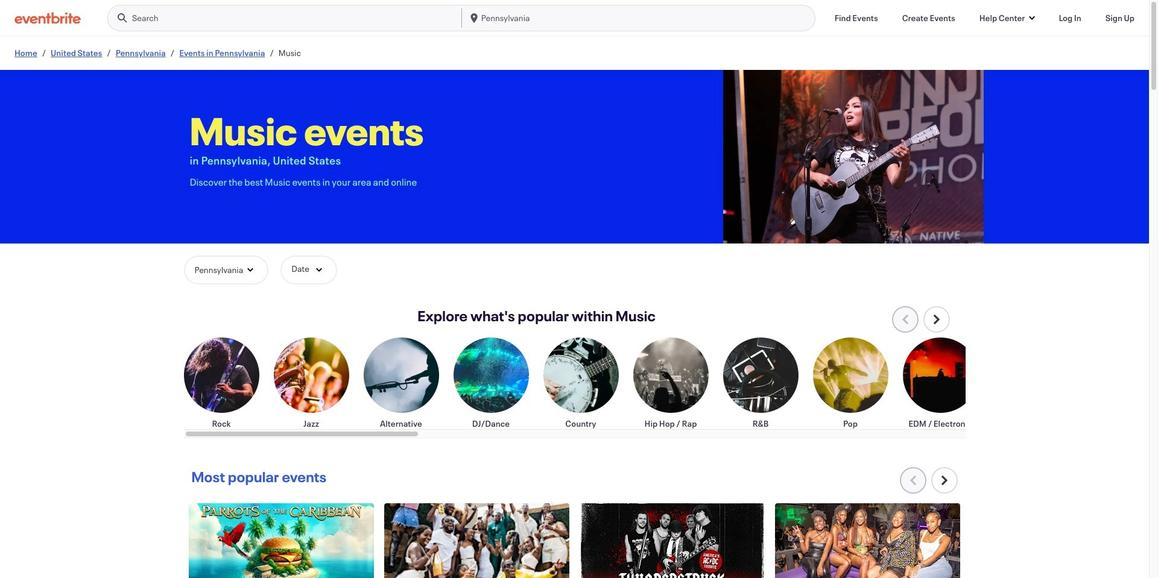 Task type: vqa. For each thing, say whether or not it's contained in the screenshot.
Baldwin
no



Task type: locate. For each thing, give the bounding box(es) containing it.
parrots of the caribbean - jimmy buffet tribute act primary image image
[[189, 504, 374, 579]]

thunderstruck - a tribute to ac/dc primary image image
[[580, 504, 765, 579]]

afrocode philly day party | hiphop & afrobeats party {sat jun 15} primary image image
[[384, 504, 570, 579]]

[object object] image
[[723, 70, 984, 244]]

find events element
[[835, 12, 878, 24]]



Task type: describe. For each thing, give the bounding box(es) containing it.
are n bee | all r&b all night // in philadelphia primary image image
[[775, 504, 961, 579]]

eventbrite image
[[14, 12, 81, 24]]

create events element
[[903, 12, 956, 24]]

sign up element
[[1106, 12, 1135, 24]]

log in element
[[1059, 12, 1082, 24]]



